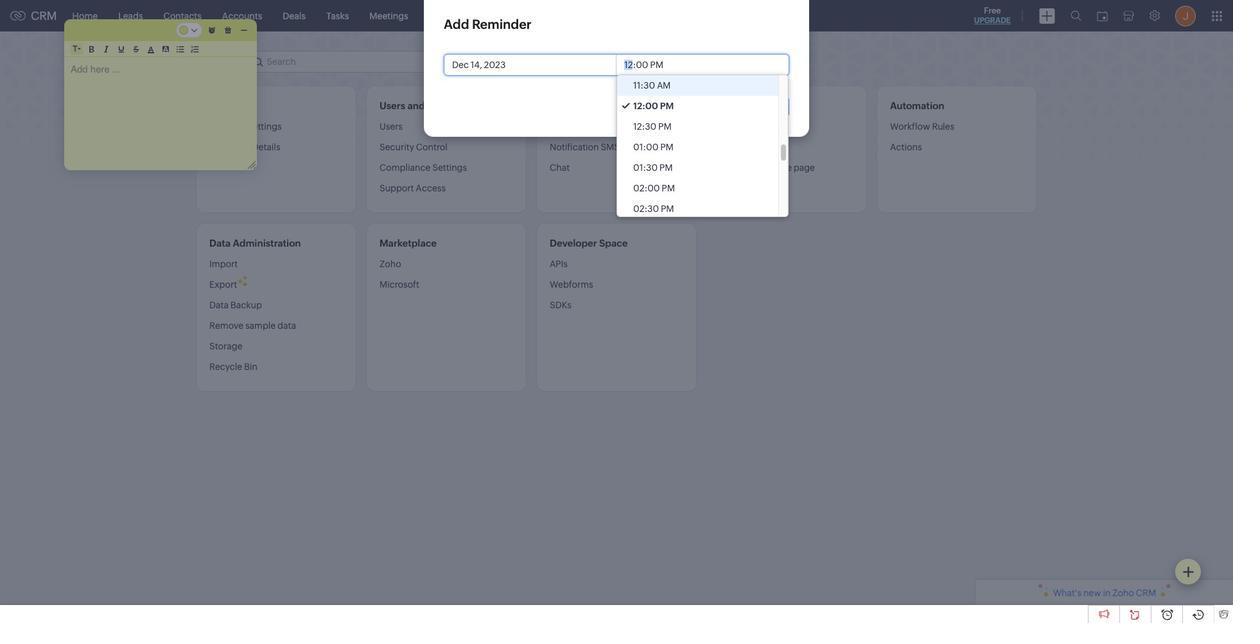 Task type: vqa. For each thing, say whether or not it's contained in the screenshot.
logo
no



Task type: locate. For each thing, give the bounding box(es) containing it.
1 users from the top
[[380, 100, 405, 111]]

reminder image
[[206, 22, 219, 39]]

control up security control
[[427, 100, 462, 111]]

01:00 pm
[[633, 142, 674, 152]]

personal
[[209, 121, 245, 132]]

import link
[[209, 258, 238, 274]]

save
[[756, 101, 777, 112]]

1 vertical spatial and
[[758, 121, 774, 132]]

home left page
[[767, 163, 792, 173]]

users up "security"
[[380, 121, 403, 132]]

security control link
[[380, 137, 448, 157]]

pm
[[660, 101, 674, 111], [658, 121, 672, 132], [660, 142, 674, 152], [660, 163, 673, 173], [662, 183, 675, 193], [661, 204, 674, 214]]

tasks
[[326, 11, 349, 21]]

calls link
[[419, 0, 459, 31]]

pm down am on the top right of the page
[[660, 101, 674, 111]]

MMM D, YYYY text field
[[444, 55, 617, 75]]

data inside data backup 'link'
[[209, 300, 229, 310]]

1 horizontal spatial home
[[767, 163, 792, 173]]

settings up the access
[[432, 163, 467, 173]]

settings up details
[[247, 121, 282, 132]]

upgrade
[[974, 16, 1011, 25]]

0 horizontal spatial home
[[72, 11, 98, 21]]

control
[[427, 100, 462, 111], [416, 142, 448, 152]]

administration
[[233, 238, 301, 249]]

notification sms link
[[550, 137, 620, 157]]

0 vertical spatial users
[[380, 100, 405, 111]]

2 users from the top
[[380, 121, 403, 132]]

data backup link
[[209, 295, 262, 315]]

users up users link
[[380, 100, 405, 111]]

setup
[[196, 54, 232, 69]]

data backup
[[209, 300, 262, 310]]

sdks
[[550, 300, 572, 310]]

security
[[380, 142, 414, 152]]

home right crm
[[72, 11, 98, 21]]

zoho
[[380, 259, 401, 269]]

pm right 01:30
[[660, 163, 673, 173]]

reminder
[[472, 17, 532, 31]]

data
[[278, 321, 296, 331]]

accounts
[[222, 11, 262, 21]]

save button
[[744, 96, 789, 117]]

apis
[[550, 259, 568, 269]]

list box
[[617, 75, 788, 219]]

and
[[407, 100, 425, 111], [758, 121, 774, 132]]

settings
[[247, 121, 282, 132], [432, 163, 467, 173]]

pm right the 01:00
[[660, 142, 674, 152]]

02:00
[[633, 183, 660, 193]]

compliance settings
[[380, 163, 467, 173]]

data for data administration
[[209, 238, 231, 249]]

add reminder
[[444, 17, 532, 31]]

free upgrade
[[974, 6, 1011, 25]]

and for users
[[407, 100, 425, 111]]

1 data from the top
[[209, 238, 231, 249]]

users for users
[[380, 121, 403, 132]]

0 vertical spatial and
[[407, 100, 425, 111]]

1 vertical spatial settings
[[432, 163, 467, 173]]

notification sms
[[550, 142, 620, 152]]

apis link
[[550, 258, 568, 274]]

am
[[657, 80, 671, 91]]

and down save button
[[758, 121, 774, 132]]

compliance settings link
[[380, 157, 467, 178]]

pm for 01:00 pm
[[660, 142, 674, 152]]

workflow
[[890, 121, 930, 132]]

1 vertical spatial home
[[767, 163, 792, 173]]

and up security control
[[407, 100, 425, 111]]

2 data from the top
[[209, 300, 229, 310]]

pm for 12:00 pm
[[660, 101, 674, 111]]

0 horizontal spatial settings
[[247, 121, 282, 132]]

1 horizontal spatial settings
[[432, 163, 467, 173]]

sample
[[245, 321, 276, 331]]

data administration
[[209, 238, 301, 249]]

home
[[72, 11, 98, 21], [767, 163, 792, 173]]

12:30 pm
[[633, 121, 672, 132]]

recycle
[[209, 362, 242, 372]]

home link
[[62, 0, 108, 31]]

space
[[599, 238, 628, 249]]

data up import
[[209, 238, 231, 249]]

storage link
[[209, 336, 243, 356]]

data for data backup
[[209, 300, 229, 310]]

pm right "02:00"
[[662, 183, 675, 193]]

0 vertical spatial settings
[[247, 121, 282, 132]]

developer
[[550, 238, 597, 249]]

None text field
[[617, 55, 789, 75]]

0 horizontal spatial and
[[407, 100, 425, 111]]

pm right the 12:30
[[658, 121, 672, 132]]

modules and fields
[[720, 121, 800, 132]]

pm right 02:30
[[661, 204, 674, 214]]

data down export link
[[209, 300, 229, 310]]

01:00
[[633, 142, 659, 152]]

1 vertical spatial data
[[209, 300, 229, 310]]

pm for 02:00 pm
[[662, 183, 675, 193]]

recycle bin
[[209, 362, 258, 372]]

control up the compliance settings link on the left top
[[416, 142, 448, 152]]

create new sticky note image
[[1182, 566, 1194, 577]]

cancel button
[[680, 96, 737, 117]]

customize
[[720, 163, 765, 173]]

campaigns link
[[513, 0, 581, 31]]

contacts link
[[153, 0, 212, 31]]

1 horizontal spatial and
[[758, 121, 774, 132]]

remove sample data
[[209, 321, 296, 331]]

reports link
[[459, 0, 513, 31]]

0 vertical spatial home
[[72, 11, 98, 21]]

security control
[[380, 142, 448, 152]]

11:30 am
[[633, 80, 671, 91]]

customize home page link
[[720, 157, 815, 178]]

1 vertical spatial users
[[380, 121, 403, 132]]

0 vertical spatial data
[[209, 238, 231, 249]]

pm for 02:30 pm
[[661, 204, 674, 214]]

page
[[794, 163, 815, 173]]

meetings link
[[359, 0, 419, 31]]

settings for compliance settings
[[432, 163, 467, 173]]

01:30 pm
[[633, 163, 673, 173]]



Task type: describe. For each thing, give the bounding box(es) containing it.
12:00 pm
[[633, 101, 674, 111]]

webforms link
[[550, 274, 593, 295]]

workflow rules
[[890, 121, 955, 132]]

crm
[[31, 9, 57, 22]]

bin
[[244, 362, 258, 372]]

rules
[[932, 121, 955, 132]]

access
[[416, 183, 446, 193]]

campaigns
[[523, 11, 571, 21]]

leads link
[[108, 0, 153, 31]]

backup
[[230, 300, 262, 310]]

1 vertical spatial control
[[416, 142, 448, 152]]

minimize image
[[238, 22, 250, 39]]

modules
[[720, 121, 756, 132]]

users for users and control
[[380, 100, 405, 111]]

fields
[[775, 121, 800, 132]]

actions link
[[890, 137, 922, 157]]

remove sample data link
[[209, 315, 296, 336]]

add
[[444, 17, 469, 31]]

support
[[380, 183, 414, 193]]

recycle bin link
[[209, 356, 258, 377]]

personal settings
[[209, 121, 282, 132]]

11:30
[[633, 80, 655, 91]]

storage
[[209, 341, 243, 351]]

calls
[[429, 11, 449, 21]]

users and control
[[380, 100, 462, 111]]

company
[[209, 142, 250, 152]]

tasks link
[[316, 0, 359, 31]]

customization
[[720, 100, 787, 111]]

webforms
[[550, 279, 593, 290]]

01:30
[[633, 163, 658, 173]]

list box containing 11:30 am
[[617, 75, 788, 219]]

pm for 12:30 pm
[[658, 121, 672, 132]]

contacts
[[164, 11, 202, 21]]

modules and fields link
[[720, 121, 800, 137]]

details
[[252, 142, 280, 152]]

microsoft link
[[380, 274, 419, 295]]

and for modules
[[758, 121, 774, 132]]

actions
[[890, 142, 922, 152]]

company details link
[[209, 137, 280, 157]]

0 vertical spatial control
[[427, 100, 462, 111]]

reports
[[470, 11, 502, 21]]

compliance
[[380, 163, 431, 173]]

export link
[[209, 274, 237, 295]]

accounts link
[[212, 0, 273, 31]]

02:30
[[633, 204, 659, 214]]

company details
[[209, 142, 280, 152]]

developer space
[[550, 238, 628, 249]]

crm link
[[10, 9, 57, 22]]

deals link
[[273, 0, 316, 31]]

import
[[209, 259, 238, 269]]

cancel
[[693, 101, 723, 112]]

12:30
[[633, 121, 657, 132]]

settings for personal settings
[[247, 121, 282, 132]]

deals
[[283, 11, 306, 21]]

workflow rules link
[[890, 121, 955, 137]]

customize home page
[[720, 163, 815, 173]]

02:30 pm
[[633, 204, 674, 214]]

personal settings link
[[209, 121, 282, 137]]

support access
[[380, 183, 446, 193]]

notification
[[550, 142, 599, 152]]

microsoft
[[380, 279, 419, 290]]

chat link
[[550, 157, 570, 178]]

delete image
[[222, 22, 235, 39]]

chat
[[550, 163, 570, 173]]

sdks link
[[550, 295, 572, 315]]

automation
[[890, 100, 944, 111]]

remove
[[209, 321, 244, 331]]

zoho link
[[380, 258, 401, 274]]

export
[[209, 279, 237, 290]]

pm for 01:30 pm
[[660, 163, 673, 173]]

support access link
[[380, 178, 446, 198]]

free
[[984, 6, 1001, 15]]

users link
[[380, 121, 403, 137]]

marketplace
[[380, 238, 437, 249]]

sms
[[601, 142, 620, 152]]



